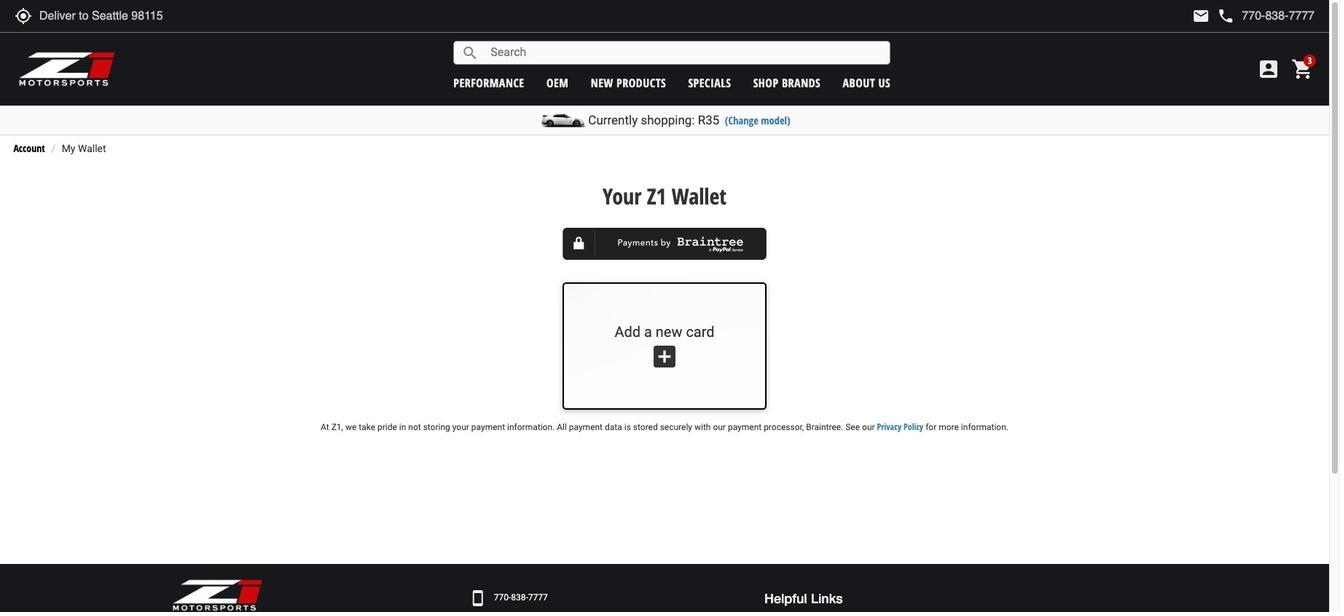 Task type: vqa. For each thing, say whether or not it's contained in the screenshot.
home
no



Task type: describe. For each thing, give the bounding box(es) containing it.
processor,
[[764, 423, 804, 433]]

privacy policy link
[[877, 422, 924, 434]]

helpful links
[[765, 591, 843, 607]]

new inside add a new card add_box
[[656, 323, 683, 341]]

1 information. from the left
[[507, 423, 555, 433]]

z1 motorsports logo image
[[18, 51, 116, 87]]

1 our from the left
[[713, 423, 726, 433]]

your z1 wallet
[[603, 181, 727, 211]]

smartphone 770-838-7777
[[469, 590, 548, 608]]

smartphone
[[469, 590, 487, 608]]

braintree.
[[806, 423, 843, 433]]

shopping:
[[641, 113, 695, 128]]

0 horizontal spatial wallet
[[78, 143, 106, 155]]

your
[[452, 423, 469, 433]]

us
[[879, 75, 891, 91]]

add
[[615, 323, 641, 341]]

about us link
[[843, 75, 891, 91]]

currently
[[588, 113, 638, 128]]

my
[[62, 143, 75, 155]]

a
[[644, 323, 652, 341]]

securely
[[660, 423, 692, 433]]

2 information. from the left
[[961, 423, 1009, 433]]

links
[[811, 591, 843, 607]]

new products link
[[591, 75, 666, 91]]

not
[[408, 423, 421, 433]]

performance link
[[454, 75, 524, 91]]

search
[[462, 44, 479, 62]]

account link
[[13, 142, 45, 156]]

1 payment from the left
[[471, 423, 505, 433]]

(change model) link
[[725, 114, 791, 128]]

at
[[321, 423, 329, 433]]

model)
[[761, 114, 791, 128]]

pride
[[378, 423, 397, 433]]

z1
[[647, 181, 666, 211]]

770-838-7777 link
[[494, 593, 548, 605]]

oem link
[[547, 75, 569, 91]]

2 our from the left
[[862, 423, 875, 433]]

mail link
[[1193, 7, 1210, 25]]

more
[[939, 423, 959, 433]]

(change
[[725, 114, 759, 128]]

we
[[345, 423, 357, 433]]

in
[[399, 423, 406, 433]]

838-
[[511, 593, 528, 604]]



Task type: locate. For each thing, give the bounding box(es) containing it.
payment left processor,
[[728, 423, 762, 433]]

our right see
[[862, 423, 875, 433]]

helpful
[[765, 591, 807, 607]]

my_location
[[15, 7, 32, 25]]

our right with
[[713, 423, 726, 433]]

add a new card add_box
[[615, 323, 715, 372]]

mail phone
[[1193, 7, 1235, 25]]

Search search field
[[479, 42, 890, 64]]

for
[[926, 423, 937, 433]]

with
[[695, 423, 711, 433]]

account_box
[[1257, 58, 1281, 81]]

0 horizontal spatial our
[[713, 423, 726, 433]]

at z1, we take pride in not storing your payment information. all payment data is stored securely with our payment processor, braintree. see our privacy policy for more information.
[[321, 422, 1009, 434]]

1 horizontal spatial wallet
[[672, 181, 727, 211]]

shopping_cart
[[1291, 58, 1315, 81]]

performance
[[454, 75, 524, 91]]

shop
[[753, 75, 779, 91]]

all
[[557, 423, 567, 433]]

1 vertical spatial wallet
[[672, 181, 727, 211]]

account_box link
[[1254, 58, 1284, 81]]

3 payment from the left
[[728, 423, 762, 433]]

brands
[[782, 75, 821, 91]]

shop brands
[[753, 75, 821, 91]]

770-
[[494, 593, 511, 604]]

specials link
[[688, 75, 731, 91]]

0 horizontal spatial new
[[591, 75, 613, 91]]

new right a
[[656, 323, 683, 341]]

storing
[[423, 423, 450, 433]]

information. left all
[[507, 423, 555, 433]]

payment right all
[[569, 423, 603, 433]]

information. right more at the bottom right of the page
[[961, 423, 1009, 433]]

oem
[[547, 75, 569, 91]]

stored
[[633, 423, 658, 433]]

new products
[[591, 75, 666, 91]]

card
[[686, 323, 715, 341]]

your
[[603, 181, 642, 211]]

privacy
[[877, 422, 902, 434]]

my wallet
[[62, 143, 106, 155]]

1 horizontal spatial payment
[[569, 423, 603, 433]]

wallet right z1
[[672, 181, 727, 211]]

1 horizontal spatial our
[[862, 423, 875, 433]]

1 horizontal spatial new
[[656, 323, 683, 341]]

payment right your
[[471, 423, 505, 433]]

shop brands link
[[753, 75, 821, 91]]

currently shopping: r35 (change model)
[[588, 113, 791, 128]]

add_box
[[650, 343, 679, 372]]

our
[[713, 423, 726, 433], [862, 423, 875, 433]]

phone
[[1217, 7, 1235, 25]]

about
[[843, 75, 875, 91]]

phone link
[[1217, 7, 1315, 25]]

wallet
[[78, 143, 106, 155], [672, 181, 727, 211]]

z1,
[[331, 423, 343, 433]]

new
[[591, 75, 613, 91], [656, 323, 683, 341]]

1 horizontal spatial information.
[[961, 423, 1009, 433]]

is
[[624, 423, 631, 433]]

0 horizontal spatial information.
[[507, 423, 555, 433]]

payment
[[471, 423, 505, 433], [569, 423, 603, 433], [728, 423, 762, 433]]

0 vertical spatial new
[[591, 75, 613, 91]]

r35
[[698, 113, 720, 128]]

0 vertical spatial wallet
[[78, 143, 106, 155]]

data
[[605, 423, 622, 433]]

wallet right the 'my'
[[78, 143, 106, 155]]

mail
[[1193, 7, 1210, 25]]

account
[[13, 142, 45, 156]]

see
[[846, 423, 860, 433]]

information.
[[507, 423, 555, 433], [961, 423, 1009, 433]]

policy
[[904, 422, 924, 434]]

z1 company logo image
[[172, 579, 263, 613]]

new up currently
[[591, 75, 613, 91]]

shopping_cart link
[[1288, 58, 1315, 81]]

1 vertical spatial new
[[656, 323, 683, 341]]

products
[[617, 75, 666, 91]]

about us
[[843, 75, 891, 91]]

0 horizontal spatial payment
[[471, 423, 505, 433]]

specials
[[688, 75, 731, 91]]

2 payment from the left
[[569, 423, 603, 433]]

7777
[[528, 593, 548, 604]]

2 horizontal spatial payment
[[728, 423, 762, 433]]

take
[[359, 423, 375, 433]]



